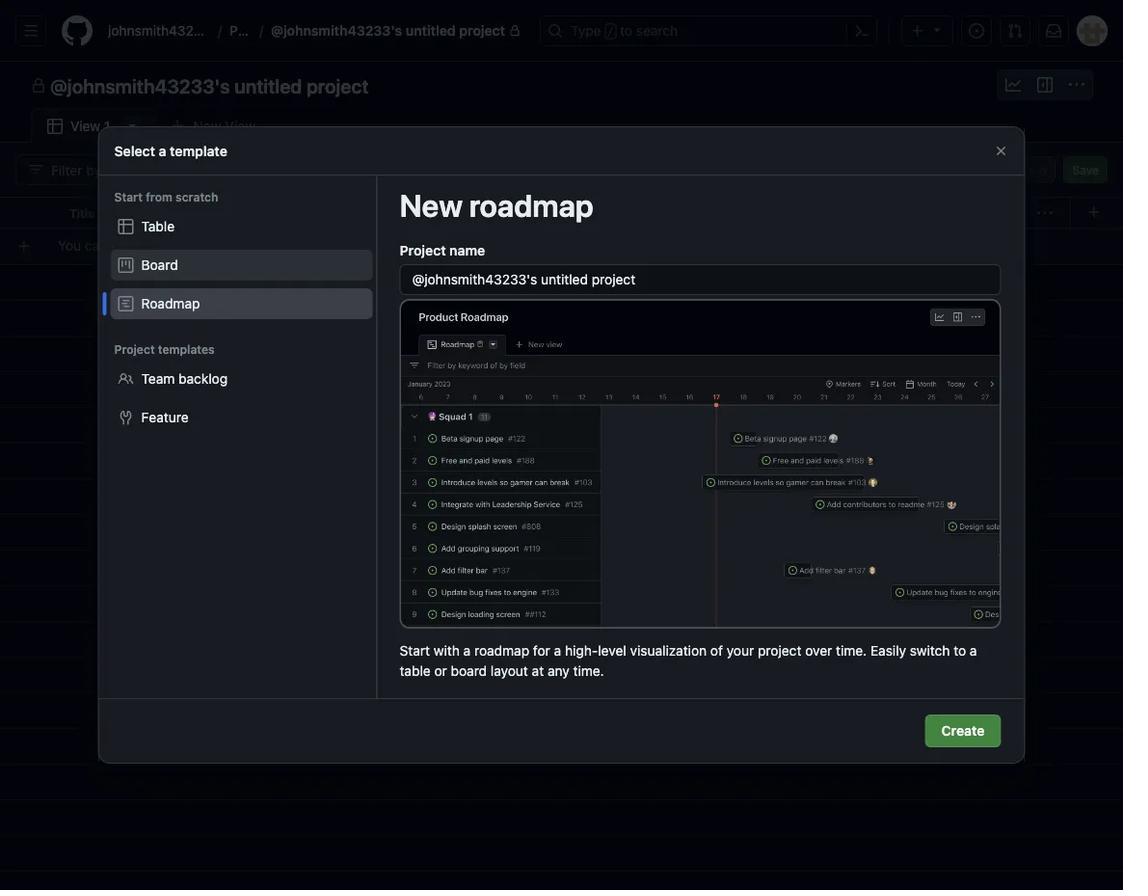 Task type: describe. For each thing, give the bounding box(es) containing it.
type / to search
[[571, 23, 678, 39]]

start for start from scratch
[[114, 190, 143, 204]]

view 1
[[70, 118, 110, 134]]

templates
[[158, 342, 215, 356]]

select
[[114, 143, 155, 159]]

homepage image
[[62, 15, 93, 46]]

name
[[450, 242, 485, 258]]

0 vertical spatial time.
[[836, 643, 867, 659]]

tab panel containing you can use
[[0, 143, 1124, 890]]

issue opened image
[[969, 23, 985, 39]]

a right with
[[464, 643, 471, 659]]

0 vertical spatial roadmap
[[470, 187, 594, 224]]

select a template
[[114, 143, 227, 159]]

your
[[727, 643, 755, 659]]

table element
[[110, 211, 373, 242]]

0 vertical spatial @johnsmith43233's
[[271, 23, 402, 39]]

plus image
[[911, 23, 926, 39]]

from
[[146, 190, 173, 204]]

grid containing you can use
[[0, 197, 1124, 890]]

project navigation
[[0, 62, 1124, 108]]

project inside 'start with a roadmap for a high-level visualization of your project over time. easily switch to a table or board layout at any time.'
[[758, 643, 802, 659]]

over
[[806, 643, 833, 659]]

project for project name
[[400, 242, 446, 258]]

type
[[571, 23, 601, 39]]

sc 9kayk9 0 image up view 1 link
[[31, 78, 46, 94]]

new for new roadmap
[[400, 187, 463, 224]]

+
[[185, 241, 193, 254]]

sc 9kayk9 0 image inside view filters region
[[28, 162, 43, 177]]

use
[[111, 238, 133, 254]]

close image
[[994, 143, 1009, 159]]

2 horizontal spatial sc 9kayk9 0 image
[[1070, 77, 1085, 93]]

tools image
[[118, 410, 134, 425]]

notifications image
[[1047, 23, 1062, 39]]

1 column header from the left
[[0, 197, 58, 230]]

project inside navigation
[[307, 74, 369, 97]]

list containing johnsmith43233 /
[[100, 15, 529, 46]]

2 column header from the left
[[685, 197, 878, 230]]

/ for type / to search
[[607, 25, 614, 39]]

project templates
[[114, 342, 215, 356]]

board element
[[110, 250, 373, 281]]

item
[[301, 238, 328, 254]]

new roadmap region
[[0, 0, 1124, 890]]

easily
[[871, 643, 907, 659]]

@johnsmith43233's untitled project inside project navigation
[[50, 74, 369, 97]]

search
[[636, 23, 678, 39]]

1 horizontal spatial /
[[260, 23, 263, 39]]

view inside popup button
[[225, 118, 256, 134]]

switch
[[910, 643, 950, 659]]

feature element
[[110, 402, 373, 433]]

start from scratch
[[114, 190, 218, 204]]

1 horizontal spatial to
[[620, 23, 633, 39]]

@johnsmith43233's untitled project inside @johnsmith43233's untitled project link
[[271, 23, 505, 39]]

new view button
[[157, 110, 269, 141]]

board
[[451, 663, 487, 679]]

1 horizontal spatial sc 9kayk9 0 image
[[1006, 77, 1021, 93]]

visualization
[[630, 643, 707, 659]]

@johnsmith43233's untitled project link
[[263, 15, 529, 46]]

team backlog element
[[110, 364, 373, 394]]

johnsmith43233 /
[[108, 23, 222, 39]]

untitled inside project navigation
[[234, 74, 302, 97]]

start from scratch element
[[99, 211, 377, 319]]

start for start with a roadmap for a high-level visualization of your project over time. easily switch to a table or board layout at any time.
[[400, 643, 430, 659]]

start with a roadmap for a high-level visualization of your project over time. easily switch to a table or board layout at any time. image
[[400, 299, 1002, 629]]

sc 9kayk9 0 image inside view 1 link
[[47, 119, 63, 134]]

high-
[[565, 643, 598, 659]]

add field image
[[1087, 204, 1102, 220]]

triangle down image
[[930, 22, 945, 37]]

@johnsmith43233's inside project navigation
[[50, 74, 230, 97]]

sc 9kayk9 0 image down the notifications icon
[[1038, 77, 1053, 93]]

title row
[[0, 197, 1124, 230]]



Task type: vqa. For each thing, say whether or not it's contained in the screenshot.
first "Open Pull Request" ELEMENT from the top
no



Task type: locate. For each thing, give the bounding box(es) containing it.
2 horizontal spatial to
[[954, 643, 967, 659]]

sc 9kayk9 0 image down view 1 link
[[28, 162, 43, 177]]

project left over
[[758, 643, 802, 659]]

1 vertical spatial @johnsmith43233's untitled project
[[50, 74, 369, 97]]

1 vertical spatial untitled
[[234, 74, 302, 97]]

project for project templates
[[114, 342, 155, 356]]

git pull request image
[[1008, 23, 1023, 39]]

of
[[711, 643, 723, 659]]

start up table
[[400, 643, 430, 659]]

team backlog
[[141, 371, 228, 387]]

untitled left lock icon
[[406, 23, 456, 39]]

project
[[400, 242, 446, 258], [114, 342, 155, 356]]

0 vertical spatial to
[[620, 23, 633, 39]]

1 vertical spatial project
[[114, 342, 155, 356]]

roadmap element
[[110, 288, 373, 319]]

start
[[114, 190, 143, 204], [400, 643, 430, 659]]

/ inside type / to search
[[607, 25, 614, 39]]

to left search
[[620, 23, 633, 39]]

status column options image
[[1038, 205, 1053, 221]]

1 horizontal spatial new
[[400, 187, 463, 224]]

new view
[[193, 118, 256, 134]]

row
[[8, 229, 1124, 264]]

0 vertical spatial project
[[459, 23, 505, 39]]

a right select
[[159, 143, 166, 159]]

table
[[400, 663, 431, 679]]

to left add
[[239, 238, 251, 254]]

time. right over
[[836, 643, 867, 659]]

team
[[141, 371, 175, 387]]

0 horizontal spatial @johnsmith43233's
[[50, 74, 230, 97]]

project image
[[118, 258, 134, 273]]

to
[[620, 23, 633, 39], [239, 238, 251, 254], [954, 643, 967, 659]]

view options for view 1 image
[[125, 118, 140, 133]]

space
[[196, 241, 230, 254]]

1 horizontal spatial @johnsmith43233's
[[271, 23, 402, 39]]

view filters region
[[15, 154, 1108, 185]]

board
[[141, 257, 178, 273]]

with
[[434, 643, 460, 659]]

view up template
[[225, 118, 256, 134]]

column header
[[0, 197, 58, 230], [685, 197, 878, 230]]

row containing you can use
[[8, 229, 1124, 264]]

time. down high-
[[573, 663, 604, 679]]

0 horizontal spatial column header
[[0, 197, 58, 230]]

new up project name
[[400, 187, 463, 224]]

2 vertical spatial to
[[954, 643, 967, 659]]

0 vertical spatial start
[[114, 190, 143, 204]]

can
[[85, 238, 107, 254]]

view left 1
[[70, 118, 100, 134]]

roadmap up layout
[[475, 643, 530, 659]]

0 vertical spatial @johnsmith43233's untitled project
[[271, 23, 505, 39]]

roadmap inside 'start with a roadmap for a high-level visualization of your project over time. easily switch to a table or board layout at any time.'
[[475, 643, 530, 659]]

1 horizontal spatial start
[[400, 643, 430, 659]]

1 horizontal spatial project
[[459, 23, 505, 39]]

2 view from the left
[[70, 118, 100, 134]]

start up table icon
[[114, 190, 143, 204]]

backlog
[[179, 371, 228, 387]]

new inside select a template alert dialog
[[400, 187, 463, 224]]

0 horizontal spatial project
[[307, 74, 369, 97]]

grid
[[0, 197, 1124, 890]]

1 vertical spatial roadmap
[[475, 643, 530, 659]]

0 vertical spatial project
[[400, 242, 446, 258]]

1 horizontal spatial project
[[400, 242, 446, 258]]

sc 9kayk9 0 image
[[1038, 77, 1053, 93], [31, 78, 46, 94], [28, 162, 43, 177]]

list
[[100, 15, 529, 46]]

or
[[435, 663, 447, 679]]

to inside 'start with a roadmap for a high-level visualization of your project over time. easily switch to a table or board layout at any time.'
[[954, 643, 967, 659]]

1 horizontal spatial untitled
[[406, 23, 456, 39]]

1 horizontal spatial time.
[[836, 643, 867, 659]]

0 vertical spatial untitled
[[406, 23, 456, 39]]

lock image
[[509, 25, 521, 37]]

1 vertical spatial project
[[307, 74, 369, 97]]

new roadmap
[[400, 187, 594, 224]]

project left "name"
[[400, 242, 446, 258]]

control
[[141, 241, 182, 254]]

1 vertical spatial @johnsmith43233's
[[50, 74, 230, 97]]

project
[[459, 23, 505, 39], [307, 74, 369, 97], [758, 643, 802, 659]]

0 horizontal spatial project
[[114, 342, 155, 356]]

2 vertical spatial project
[[758, 643, 802, 659]]

select a template alert dialog
[[99, 127, 1025, 763]]

tab list containing new view
[[31, 108, 299, 144]]

roadmap
[[470, 187, 594, 224], [475, 643, 530, 659]]

sc 9kayk9 0 image up save button
[[1070, 77, 1085, 93]]

/
[[218, 23, 222, 39], [260, 23, 263, 39], [607, 25, 614, 39]]

untitled inside @johnsmith43233's untitled project link
[[406, 23, 456, 39]]

start inside 'start with a roadmap for a high-level visualization of your project over time. easily switch to a table or board layout at any time.'
[[400, 643, 430, 659]]

0 horizontal spatial to
[[239, 238, 251, 254]]

time.
[[836, 643, 867, 659], [573, 663, 604, 679]]

you
[[58, 238, 81, 254]]

an
[[282, 238, 297, 254]]

feature
[[141, 409, 189, 425]]

project down @johnsmith43233's untitled project link
[[307, 74, 369, 97]]

you can use control + space to add an item
[[58, 238, 328, 254]]

0 horizontal spatial sc 9kayk9 0 image
[[47, 119, 63, 134]]

new inside popup button
[[193, 118, 222, 134]]

sc 9kayk9 0 image left the view 1
[[47, 119, 63, 134]]

people image
[[118, 371, 134, 387]]

roadmap down view filters region
[[470, 187, 594, 224]]

johnsmith43233
[[108, 23, 210, 39]]

untitled up new view
[[234, 74, 302, 97]]

tab list
[[31, 108, 299, 144]]

1 vertical spatial time.
[[573, 663, 604, 679]]

discard
[[1005, 163, 1048, 177]]

title
[[69, 206, 95, 220]]

template
[[170, 143, 227, 159]]

1 vertical spatial new
[[400, 187, 463, 224]]

0 horizontal spatial untitled
[[234, 74, 302, 97]]

level
[[598, 643, 627, 659]]

at
[[532, 663, 544, 679]]

untitled
[[406, 23, 456, 39], [234, 74, 302, 97]]

command palette image
[[855, 23, 870, 39]]

1
[[104, 118, 110, 134]]

0 vertical spatial new
[[193, 118, 222, 134]]

new
[[193, 118, 222, 134], [400, 187, 463, 224]]

@johnsmith43233's
[[271, 23, 402, 39], [50, 74, 230, 97]]

table image
[[118, 219, 134, 234]]

1 horizontal spatial view
[[225, 118, 256, 134]]

for
[[533, 643, 551, 659]]

/ for johnsmith43233 /
[[218, 23, 222, 39]]

a
[[159, 143, 166, 159], [464, 643, 471, 659], [554, 643, 562, 659], [970, 643, 978, 659]]

add
[[255, 238, 278, 254]]

0 horizontal spatial new
[[193, 118, 222, 134]]

project roadmap image
[[118, 296, 134, 312]]

@johnsmith43233's untitled project
[[271, 23, 505, 39], [50, 74, 369, 97]]

view
[[225, 118, 256, 134], [70, 118, 100, 134]]

1 vertical spatial start
[[400, 643, 430, 659]]

view 1 link
[[31, 108, 157, 144]]

0 horizontal spatial /
[[218, 23, 222, 39]]

new for new view
[[193, 118, 222, 134]]

save button
[[1064, 156, 1108, 183]]

to inside you can use control + space to add an item
[[239, 238, 251, 254]]

1 view from the left
[[225, 118, 256, 134]]

0 horizontal spatial time.
[[573, 663, 604, 679]]

/ inside johnsmith43233 /
[[218, 23, 222, 39]]

a right switch
[[970, 643, 978, 659]]

2 horizontal spatial project
[[758, 643, 802, 659]]

project name
[[400, 242, 485, 258]]

roadmap
[[141, 296, 200, 312]]

project templates element
[[99, 364, 377, 433]]

create new item or add existing item image
[[16, 239, 32, 254]]

2 horizontal spatial /
[[607, 25, 614, 39]]

0 horizontal spatial start
[[114, 190, 143, 204]]

0 horizontal spatial view
[[70, 118, 100, 134]]

project left lock icon
[[459, 23, 505, 39]]

discard button
[[996, 156, 1056, 183]]

start with a roadmap for a high-level visualization of your project over time. easily switch to a table or board layout at any time.
[[400, 643, 978, 679]]

any
[[548, 663, 570, 679]]

tab panel
[[0, 143, 1124, 890]]

sc 9kayk9 0 image down git pull request image
[[1006, 77, 1021, 93]]

1 vertical spatial to
[[239, 238, 251, 254]]

to right switch
[[954, 643, 967, 659]]

Project name text field
[[401, 265, 1001, 294]]

project up people image
[[114, 342, 155, 356]]

johnsmith43233 link
[[100, 15, 218, 46]]

a right for
[[554, 643, 562, 659]]

table
[[141, 218, 175, 234]]

scratch
[[176, 190, 218, 204]]

layout
[[491, 663, 528, 679]]

sc 9kayk9 0 image
[[1006, 77, 1021, 93], [1070, 77, 1085, 93], [47, 119, 63, 134]]

1 horizontal spatial column header
[[685, 197, 878, 230]]

new up template
[[193, 118, 222, 134]]

save
[[1073, 163, 1100, 177]]



